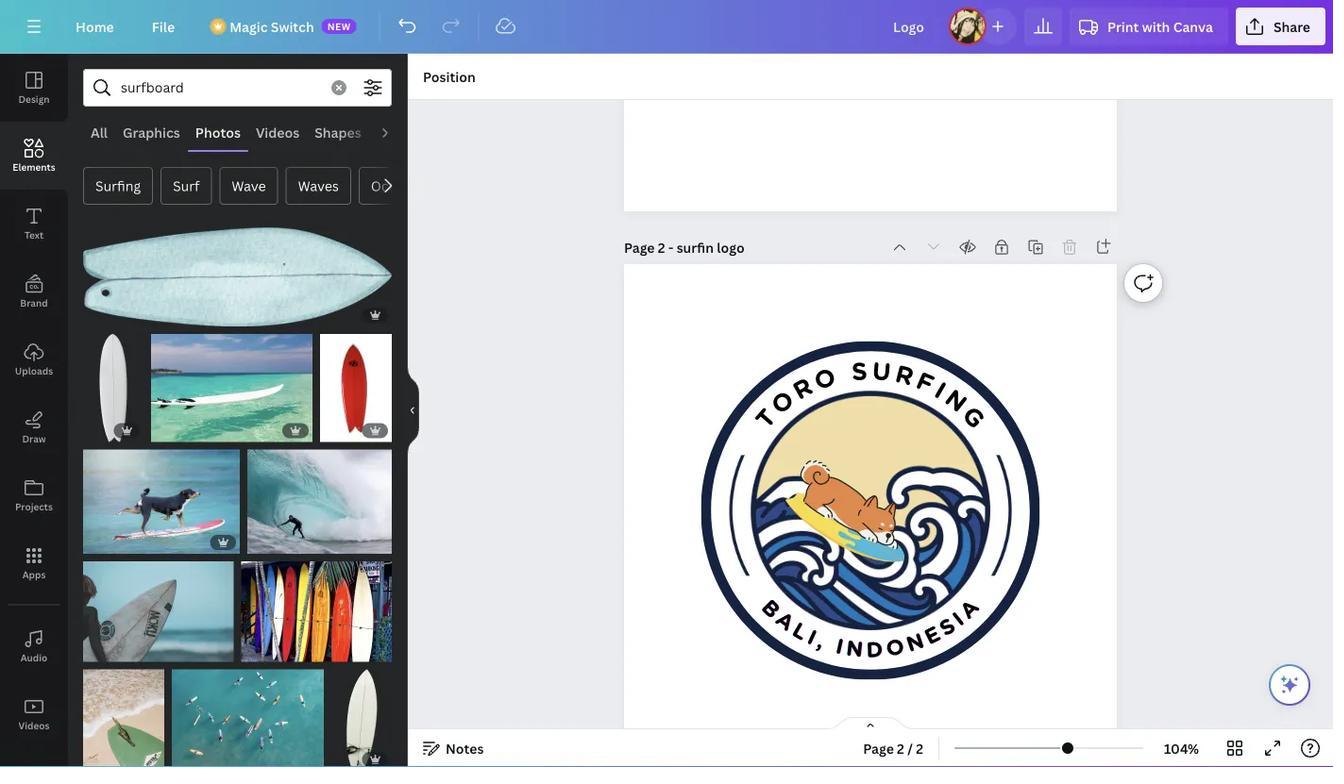Task type: vqa. For each thing, say whether or not it's contained in the screenshot.
leftmost Videos
yes



Task type: describe. For each thing, give the bounding box(es) containing it.
text button
[[0, 190, 68, 258]]

graphics
[[123, 123, 180, 141]]

white surfing board image
[[83, 335, 144, 442]]

0 horizontal spatial o
[[766, 385, 801, 421]]

1 horizontal spatial audio button
[[369, 114, 422, 150]]

switch
[[271, 17, 314, 35]]

all button
[[83, 114, 115, 150]]

Design title text field
[[878, 8, 942, 45]]

uploads button
[[0, 326, 68, 394]]

draw button
[[0, 394, 68, 462]]

assorted colors of surfboard image
[[241, 562, 392, 663]]

surfboard watercolor illustration image
[[83, 228, 392, 327]]

shapes
[[315, 123, 362, 141]]

o inside r o
[[811, 362, 840, 397]]

show pages image
[[826, 717, 916, 732]]

elements
[[13, 161, 55, 173]]

page for page 2 -
[[624, 238, 655, 256]]

canva assistant image
[[1279, 674, 1302, 697]]

104%
[[1165, 740, 1200, 758]]

side panel tab list
[[0, 54, 68, 768]]

Search elements search field
[[121, 70, 320, 106]]

ocean
[[371, 177, 412, 195]]

notes button
[[416, 734, 492, 764]]

home
[[76, 17, 114, 35]]

surfing button
[[83, 167, 153, 205]]

Page title text field
[[677, 238, 747, 257]]

/
[[908, 740, 913, 758]]

projects
[[15, 501, 53, 513]]

s u r f i
[[851, 356, 952, 405]]

page for page 2 / 2
[[864, 740, 894, 758]]

surfboard image
[[320, 335, 392, 442]]

magic
[[230, 17, 268, 35]]

print
[[1108, 17, 1139, 35]]

home link
[[60, 8, 129, 45]]

man surfing on ocean waves image
[[248, 450, 392, 555]]

0 horizontal spatial a
[[771, 607, 800, 637]]

104% button
[[1151, 734, 1213, 764]]

t
[[750, 403, 783, 435]]

i inside the l i ,
[[804, 625, 821, 651]]

ocean waves button
[[359, 167, 467, 205]]

page 2 -
[[624, 238, 677, 256]]

i inside s u r f i
[[930, 376, 952, 405]]

apps
[[22, 569, 46, 581]]

apps button
[[0, 530, 68, 598]]

,
[[814, 628, 829, 655]]

circle icon image
[[730, 370, 1012, 652]]

draw
[[22, 433, 46, 445]]

e
[[921, 621, 945, 651]]

l
[[789, 617, 813, 646]]

waves button
[[286, 167, 351, 205]]

green surfboard on beach shore image
[[83, 670, 164, 768]]

position
[[423, 68, 476, 85]]

wave
[[232, 177, 266, 195]]

-
[[669, 238, 674, 256]]

videos inside side panel tab list
[[18, 720, 50, 732]]

hide image
[[407, 366, 419, 456]]

graphics button
[[115, 114, 188, 150]]



Task type: locate. For each thing, give the bounding box(es) containing it.
page 2 / 2 button
[[856, 734, 931, 764]]

1 horizontal spatial r
[[893, 359, 917, 392]]

photos button
[[188, 114, 248, 150]]

a right e
[[955, 595, 985, 625]]

i inside "i n d o n e"
[[834, 634, 847, 661]]

file button
[[137, 8, 190, 45]]

d inside "i n d o n e"
[[866, 637, 884, 664]]

o
[[811, 362, 840, 397], [766, 385, 801, 421], [884, 634, 907, 663]]

brand
[[20, 297, 48, 309]]

design button
[[0, 54, 68, 122]]

2 left -
[[658, 238, 666, 256]]

l i ,
[[789, 617, 829, 655]]

2 right / at the right
[[916, 740, 924, 758]]

projects button
[[0, 462, 68, 530]]

0 horizontal spatial audio button
[[0, 613, 68, 681]]

0 horizontal spatial videos button
[[0, 681, 68, 749]]

share
[[1274, 17, 1311, 35]]

share button
[[1236, 8, 1326, 45]]

2 horizontal spatial 2
[[916, 740, 924, 758]]

page inside the "page 2 / 2" 'button'
[[864, 740, 894, 758]]

0 horizontal spatial page
[[624, 238, 655, 256]]

2 left / at the right
[[897, 740, 905, 758]]

surf button
[[161, 167, 212, 205]]

2 for -
[[658, 238, 666, 256]]

1 horizontal spatial n
[[903, 628, 928, 658]]

f
[[913, 366, 939, 400]]

1 horizontal spatial s
[[935, 613, 961, 642]]

2 for /
[[897, 740, 905, 758]]

videos button
[[248, 114, 307, 150], [0, 681, 68, 749]]

surf
[[173, 177, 200, 195]]

2
[[658, 238, 666, 256], [897, 740, 905, 758], [916, 740, 924, 758]]

page 2 / 2
[[864, 740, 924, 758]]

1 horizontal spatial videos button
[[248, 114, 307, 150]]

0 vertical spatial videos
[[256, 123, 300, 141]]

dog surfing on a surfboard image
[[83, 450, 240, 555]]

group
[[83, 228, 392, 327], [83, 323, 144, 442], [151, 323, 313, 442], [320, 323, 392, 442], [83, 439, 240, 555], [248, 439, 392, 555], [83, 551, 234, 663], [241, 551, 392, 663], [83, 659, 164, 768], [172, 659, 324, 768], [332, 659, 392, 768]]

i right e
[[948, 607, 970, 632]]

0 vertical spatial audio
[[377, 123, 415, 141]]

s for s
[[935, 613, 961, 642]]

surfboard in ocean image
[[151, 335, 313, 442]]

1 vertical spatial videos button
[[0, 681, 68, 749]]

main menu bar
[[0, 0, 1334, 54]]

1 horizontal spatial audio
[[377, 123, 415, 141]]

2 horizontal spatial n
[[940, 383, 973, 419]]

o inside "i n d o n e"
[[884, 634, 907, 663]]

0 horizontal spatial 2
[[658, 238, 666, 256]]

design
[[18, 93, 50, 105]]

with
[[1143, 17, 1171, 35]]

print with canva button
[[1070, 8, 1229, 45]]

print with canva
[[1108, 17, 1214, 35]]

audio
[[377, 123, 415, 141], [20, 652, 48, 664]]

new
[[327, 20, 351, 33]]

1 vertical spatial s
[[935, 613, 961, 642]]

n up show pages image
[[903, 628, 928, 658]]

wave button
[[220, 167, 278, 205]]

page left -
[[624, 238, 655, 256]]

photos
[[195, 123, 241, 141]]

notes
[[446, 740, 484, 758]]

brand button
[[0, 258, 68, 326]]

ocean waves
[[371, 177, 454, 195]]

videos left 'green surfboard on beach shore' image
[[18, 720, 50, 732]]

1 horizontal spatial videos
[[256, 123, 300, 141]]

n
[[940, 383, 973, 419], [903, 628, 928, 658], [845, 636, 865, 663]]

videos right photos button at the left of the page
[[256, 123, 300, 141]]

1 vertical spatial audio button
[[0, 613, 68, 681]]

r right t
[[788, 372, 818, 406]]

b
[[757, 595, 786, 624]]

0 vertical spatial s
[[851, 357, 869, 387]]

shapes button
[[307, 114, 369, 150]]

1 horizontal spatial a
[[955, 595, 985, 625]]

s inside s u r f i
[[851, 357, 869, 387]]

0 horizontal spatial videos
[[18, 720, 50, 732]]

r o
[[788, 362, 840, 406]]

a
[[955, 595, 985, 625], [771, 607, 800, 637]]

r inside s u r f i
[[893, 359, 917, 392]]

audio inside side panel tab list
[[20, 652, 48, 664]]

audio button up ocean
[[369, 114, 422, 150]]

1 vertical spatial videos
[[18, 720, 50, 732]]

videos button left 'green surfboard on beach shore' image
[[0, 681, 68, 749]]

1 vertical spatial audio
[[20, 652, 48, 664]]

audio down apps at the bottom of page
[[20, 652, 48, 664]]

n right ,
[[845, 636, 865, 663]]

audio button
[[369, 114, 422, 150], [0, 613, 68, 681]]

i left "i n d o n e"
[[804, 625, 821, 651]]

s
[[851, 357, 869, 387], [935, 613, 961, 642]]

0 vertical spatial page
[[624, 238, 655, 256]]

2 horizontal spatial o
[[884, 634, 907, 663]]

audio button down apps at the bottom of page
[[0, 613, 68, 681]]

i
[[930, 376, 952, 405], [948, 607, 970, 632], [804, 625, 821, 651], [834, 634, 847, 661]]

r
[[893, 359, 917, 392], [788, 372, 818, 406]]

uploads
[[15, 365, 53, 377]]

0 horizontal spatial n
[[845, 636, 865, 663]]

i left g in the right of the page
[[930, 376, 952, 405]]

g
[[957, 401, 992, 435]]

elements button
[[0, 122, 68, 190]]

file
[[152, 17, 175, 35]]

i right ,
[[834, 634, 847, 661]]

1 horizontal spatial page
[[864, 740, 894, 758]]

i n d o n e
[[834, 621, 945, 664]]

1 horizontal spatial o
[[811, 362, 840, 397]]

n right f
[[940, 383, 973, 419]]

white and blue surfboard on sea image
[[83, 562, 234, 663]]

top view of a surfboard image
[[332, 670, 392, 768]]

s for s u r f i
[[851, 357, 869, 387]]

0 vertical spatial videos button
[[248, 114, 307, 150]]

text
[[24, 229, 44, 241]]

waves
[[415, 177, 454, 195]]

d
[[866, 637, 884, 664], [867, 637, 884, 664]]

magic switch
[[230, 17, 314, 35]]

u
[[872, 356, 893, 387]]

r inside r o
[[788, 372, 818, 406]]

0 horizontal spatial audio
[[20, 652, 48, 664]]

position button
[[416, 61, 483, 92]]

1 vertical spatial page
[[864, 740, 894, 758]]

1 horizontal spatial 2
[[897, 740, 905, 758]]

0 horizontal spatial r
[[788, 372, 818, 406]]

audio up ocean
[[377, 123, 415, 141]]

surfing
[[95, 177, 141, 195]]

page
[[624, 238, 655, 256], [864, 740, 894, 758]]

waves
[[298, 177, 339, 195]]

r right the u
[[893, 359, 917, 392]]

a left ,
[[771, 607, 800, 637]]

canva
[[1174, 17, 1214, 35]]

people riding surfboards in the ocean image
[[172, 670, 324, 768]]

0 vertical spatial audio button
[[369, 114, 422, 150]]

videos
[[256, 123, 300, 141], [18, 720, 50, 732]]

videos button right photos on the top left of the page
[[248, 114, 307, 150]]

0 horizontal spatial s
[[851, 357, 869, 387]]

all
[[91, 123, 108, 141]]

page down show pages image
[[864, 740, 894, 758]]



